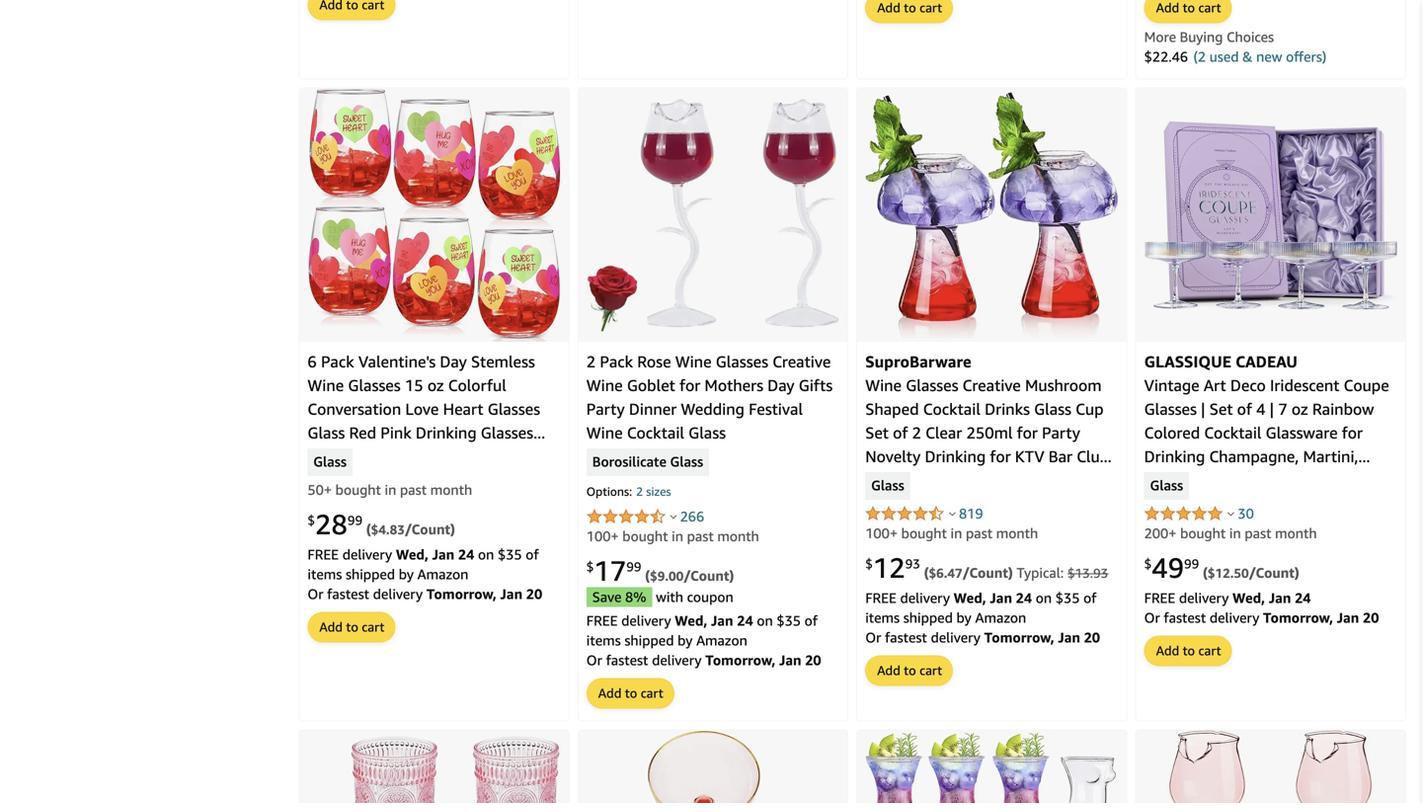 Task type: describe. For each thing, give the bounding box(es) containing it.
in for 819
[[951, 525, 962, 541]]

of inside glassique cadeau vintage art deco iridescent coupe glasses | set of 4 | 7 oz rainbow colored cocktail glassware for drinking champagne, martini, cosmopolitan | crystal speakeasy style saucers
[[1237, 400, 1252, 418]]

pack for wine
[[600, 352, 633, 371]]

coupon
[[687, 589, 734, 605]]

ktv
[[1015, 447, 1045, 466]]

drinks
[[985, 400, 1030, 418]]

coupe
[[1344, 376, 1390, 395]]

12
[[873, 551, 905, 584]]

4
[[1257, 400, 1266, 418]]

kitchen
[[308, 447, 362, 466]]

or down save at the left bottom of the page
[[587, 652, 602, 668]]

suprobarware wine glasses creative mushroom shaped cocktail drinks glass cup set of 2 clear 250ml for party novelty drinking for ktv bar club (transparent)
[[866, 352, 1109, 490]]

shipped for 12
[[904, 610, 953, 626]]

(2 used & new offers) link
[[1194, 49, 1327, 65]]

set inside glassique cadeau vintage art deco iridescent coupe glasses | set of 4 | 7 oz rainbow colored cocktail glassware for drinking champagne, martini, cosmopolitan | crystal speakeasy style saucers
[[1210, 400, 1233, 418]]

for inside 2 pack rose wine glasses creative wine goblet for mothers day gifts party dinner wedding festival wine cocktail glass
[[680, 376, 701, 395]]

oz inside 6 pack valentine's day stemless wine glasses 15 oz colorful conversation love heart glasses glass red pink drinking glasses kitchen cabinet for wedding anniversary valentine's day birthday
[[428, 376, 444, 395]]

on $35 of items shipped by amazon for 12
[[866, 590, 1097, 626]]

options:
[[587, 485, 632, 498]]

of for 28's the free delivery wed, jan 24 on $35 of items shipped by amazon element
[[526, 546, 539, 563]]

$ 17 99 ( $9.00 /count) save 8% with coupon
[[587, 554, 734, 605]]

free delivery wed, jan 24 element
[[1144, 590, 1311, 606]]

$ for 12
[[866, 556, 873, 571]]

100+ bought in past month for 266
[[587, 528, 759, 544]]

glasses down colorful
[[488, 400, 540, 418]]

1 vertical spatial valentine's
[[396, 471, 474, 490]]

stemless
[[471, 352, 535, 371]]

15
[[405, 376, 423, 395]]

free for or fastest delivery tomorrow, jan 20 element related to 28
[[308, 546, 339, 563]]

kooteedd 2 pack rose wine glasses creative wine goblet for mothers day gifts party dinner wedding festival wine cocktail g... image
[[587, 98, 840, 332]]

past down cabinet
[[400, 482, 427, 498]]

30 link
[[1238, 505, 1254, 522]]

dinner
[[629, 400, 677, 418]]

bar
[[1049, 447, 1073, 466]]

wine right rose on the top left
[[675, 352, 712, 371]]

on $35 of items shipped by amazon for 28
[[308, 546, 539, 582]]

of for the free delivery wed, jan 24 on $35 of items shipped by amazon element for 12
[[1084, 590, 1097, 606]]

cabinet
[[366, 447, 421, 466]]

100+ for 819
[[866, 525, 898, 541]]

fastest down the 28
[[327, 586, 369, 602]]

for up ktv
[[1017, 423, 1038, 442]]

silifine 6 pack valentine's day stemless wine glasses 15 oz colorful conversation love heart glasses glass red pink drinki... image
[[308, 89, 560, 342]]

more
[[1144, 29, 1176, 45]]

glass inside suprobarware wine glasses creative mushroom shaped cocktail drinks glass cup set of 2 clear 250ml for party novelty drinking for ktv bar club (transparent)
[[1034, 400, 1072, 418]]

99 for 49
[[1184, 556, 1199, 571]]

wed, down $ 12 93 ( $6.47 /count) typical: $13.93
[[954, 590, 987, 606]]

(2
[[1194, 49, 1206, 65]]

red
[[349, 423, 376, 442]]

6 pack valentine's day stemless wine glasses 15 oz colorful conversation love heart glasses glass red pink drinking glasses kitchen cabinet for wedding anniversary valentine's day birthday
[[308, 352, 540, 513]]

$12.50
[[1208, 566, 1249, 581]]

borosilicate glass
[[592, 454, 703, 471]]

7
[[1279, 400, 1288, 418]]

266 link
[[680, 508, 705, 525]]

heart
[[443, 400, 484, 418]]

art
[[1204, 376, 1227, 395]]

wine glasses creative mushroom shaped cocktail drinks glass cup set of 2 clear 250ml for party novelty drinking for ktv bar club (transparent) link
[[866, 376, 1112, 490]]

drinking inside glassique cadeau vintage art deco iridescent coupe glasses | set of 4 | 7 oz rainbow colored cocktail glassware for drinking champagne, martini, cosmopolitan | crystal speakeasy style saucers
[[1144, 447, 1205, 466]]

champagne,
[[1210, 447, 1299, 466]]

glasses down heart
[[481, 423, 533, 442]]

1 horizontal spatial on $35 of items shipped by amazon
[[587, 613, 818, 649]]

glassware
[[1266, 423, 1338, 442]]

for inside glassique cadeau vintage art deco iridescent coupe glasses | set of 4 | 7 oz rainbow colored cocktail glassware for drinking champagne, martini, cosmopolitan | crystal speakeasy style saucers
[[1342, 423, 1363, 442]]

(transparent)
[[866, 471, 962, 490]]

amazon for 12
[[975, 610, 1027, 626]]

cosmopolitan
[[1144, 471, 1244, 490]]

$35 for 12
[[1056, 590, 1080, 606]]

items for 28
[[308, 566, 342, 582]]

250ml
[[967, 423, 1013, 442]]

2 vertical spatial by
[[678, 632, 693, 649]]

offers)
[[1286, 49, 1327, 65]]

club
[[1077, 447, 1109, 466]]

/count) for 49
[[1249, 565, 1300, 581]]

or fastest delivery tomorrow, jan 20 element down coupon
[[587, 652, 821, 668]]

/count) for 12
[[963, 565, 1013, 581]]

200+ bought in past month
[[1144, 525, 1317, 541]]

( for 17
[[645, 568, 650, 584]]

mushroom
[[1025, 376, 1102, 395]]

pink
[[381, 423, 412, 442]]

/count) for 28
[[405, 521, 455, 537]]

on for 12
[[1036, 590, 1052, 606]]

month for 30
[[1275, 525, 1317, 541]]

love
[[405, 400, 439, 418]]

2 vertical spatial 2
[[636, 485, 643, 498]]

typical:
[[1017, 565, 1064, 581]]

( for 12
[[924, 565, 929, 581]]

vintage art deco iridescent coupe glasses | set of 4 | 7 oz rainbow colored cocktail glassware for drinking champagne, martini, cosmopolitan | crystal speakeasy style saucers link
[[1144, 376, 1390, 513]]

50+ bought in past month
[[308, 482, 472, 498]]

by for 12
[[957, 610, 972, 626]]

deco
[[1231, 376, 1266, 395]]

17
[[594, 554, 627, 587]]

or down 12
[[866, 629, 881, 646]]

buying
[[1180, 29, 1223, 45]]

conversation
[[308, 400, 401, 418]]

/count) for 17
[[684, 568, 734, 584]]

of inside suprobarware wine glasses creative mushroom shaped cocktail drinks glass cup set of 2 clear 250ml for party novelty drinking for ktv bar club (transparent)
[[893, 423, 908, 442]]

200+
[[1144, 525, 1177, 541]]

0 vertical spatial valentine's
[[358, 352, 436, 371]]

creative inside 2 pack rose wine glasses creative wine goblet for mothers day gifts party dinner wedding festival wine cocktail glass
[[773, 352, 831, 371]]

free for 12's or fastest delivery tomorrow, jan 20 element
[[866, 590, 897, 606]]

cocktail for glassique cadeau vintage art deco iridescent coupe glasses | set of 4 | 7 oz rainbow colored cocktail glassware for drinking champagne, martini, cosmopolitan | crystal speakeasy style saucers
[[1204, 423, 1262, 442]]

tomorrow, inside $ 49 99 ( $12.50 /count) free delivery wed, jan 24 or fastest delivery tomorrow, jan 20
[[1263, 610, 1334, 626]]

borosilicate
[[592, 454, 667, 471]]

birthday
[[308, 494, 369, 513]]

more buying choices $22.46 (2 used & new offers)
[[1144, 29, 1327, 65]]

free delivery wed, jan 24 for 28
[[308, 546, 478, 563]]

100+ for 266
[[587, 528, 619, 544]]

wed, down coupon
[[675, 613, 708, 629]]

20 inside $ 49 99 ( $12.50 /count) free delivery wed, jan 24 or fastest delivery tomorrow, jan 20
[[1363, 610, 1379, 626]]

glasses inside suprobarware wine glasses creative mushroom shaped cocktail drinks glass cup set of 2 clear 250ml for party novelty drinking for ktv bar club (transparent)
[[906, 376, 959, 395]]

suprobarware
[[866, 352, 972, 371]]

drinking inside 6 pack valentine's day stemless wine glasses 15 oz colorful conversation love heart glasses glass red pink drinking glasses kitchen cabinet for wedding anniversary valentine's day birthday
[[416, 423, 477, 442]]

popover image for 819
[[949, 511, 956, 516]]

$ 49 99 ( $12.50 /count) free delivery wed, jan 24 or fastest delivery tomorrow, jan 20
[[1144, 551, 1379, 626]]

festival
[[749, 400, 803, 418]]

vintage
[[1144, 376, 1200, 395]]

clear
[[926, 423, 962, 442]]

rainbow
[[1313, 400, 1375, 418]]

$ for 28
[[308, 513, 315, 528]]

choices
[[1227, 29, 1274, 45]]

819
[[959, 505, 983, 522]]

set inside suprobarware wine glasses creative mushroom shaped cocktail drinks glass cup set of 2 clear 250ml for party novelty drinking for ktv bar club (transparent)
[[866, 423, 889, 442]]

in down cabinet
[[385, 482, 396, 498]]

used
[[1210, 49, 1239, 65]]

2 inside suprobarware wine glasses creative mushroom shaped cocktail drinks glass cup set of 2 clear 250ml for party novelty drinking for ktv bar club (transparent)
[[912, 423, 922, 442]]

30
[[1238, 505, 1254, 522]]

bought for 266
[[623, 528, 668, 544]]

6
[[308, 352, 317, 371]]

shaped
[[866, 400, 919, 418]]

8%
[[625, 589, 646, 605]]

100+ bought in past month for 819
[[866, 525, 1038, 541]]

819 link
[[959, 505, 983, 522]]

wedding inside 6 pack valentine's day stemless wine glasses 15 oz colorful conversation love heart glasses glass red pink drinking glasses kitchen cabinet for wedding anniversary valentine's day birthday
[[450, 447, 514, 466]]

rose
[[637, 352, 671, 371]]

or fastest delivery tomorrow, jan 20 element for 28
[[308, 586, 543, 602]]

2 vertical spatial on
[[757, 613, 773, 629]]

wine left "goblet"
[[587, 376, 623, 395]]

party inside 2 pack rose wine glasses creative wine goblet for mothers day gifts party dinner wedding festival wine cocktail glass
[[587, 400, 625, 418]]

1 horizontal spatial $35
[[777, 613, 801, 629]]

glass up 200+
[[1150, 477, 1184, 495]]

$6.47
[[929, 566, 963, 581]]

martini,
[[1303, 447, 1359, 466]]

cup
[[1076, 400, 1104, 418]]

for down 250ml
[[990, 447, 1011, 466]]

$9.00
[[650, 569, 684, 584]]

crystal
[[1257, 471, 1307, 490]]

1 horizontal spatial free delivery wed, jan 24 on $35 of items shipped by amazon element
[[587, 613, 818, 649]]

glass inside 2 pack rose wine glasses creative wine goblet for mothers day gifts party dinner wedding festival wine cocktail glass
[[689, 423, 726, 442]]

colorful
[[448, 376, 507, 395]]

in for 266
[[672, 528, 684, 544]]

iridescent
[[1270, 376, 1340, 395]]

glasses up conversation
[[348, 376, 401, 395]]

49
[[1152, 551, 1184, 584]]



Task type: locate. For each thing, give the bounding box(es) containing it.
1 vertical spatial $35
[[1056, 590, 1080, 606]]

| left 7 at the right
[[1270, 400, 1274, 418]]

wine glass cocktail glasses set of 4 beauty lady woman goblet glass drinking cups 6.8oz glassware for cocktails whiskey wi... image
[[866, 732, 1119, 803]]

20
[[526, 586, 543, 602], [1363, 610, 1379, 626], [1084, 629, 1100, 646], [805, 652, 821, 668]]

|
[[1201, 400, 1206, 418], [1270, 400, 1274, 418], [1248, 471, 1253, 490]]

99 up '8%'
[[627, 559, 642, 574]]

free delivery wed, jan 24 on $35 of items shipped by amazon element for 12
[[866, 590, 1097, 626]]

fastest inside $ 49 99 ( $12.50 /count) free delivery wed, jan 24 or fastest delivery tomorrow, jan 20
[[1164, 610, 1206, 626]]

/count) inside $ 28 99 ( $4.83 /count)
[[405, 521, 455, 537]]

2 left sizes on the left of the page
[[636, 485, 643, 498]]

0 vertical spatial oz
[[428, 376, 444, 395]]

1 horizontal spatial on
[[757, 613, 773, 629]]

/count) inside $ 49 99 ( $12.50 /count) free delivery wed, jan 24 or fastest delivery tomorrow, jan 20
[[1249, 565, 1300, 581]]

bought right 50+
[[336, 482, 381, 498]]

on $35 of items shipped by amazon down $4.83
[[308, 546, 539, 582]]

free delivery wed, jan 24 on $35 of items shipped by amazon element down coupon
[[587, 613, 818, 649]]

for inside 6 pack valentine's day stemless wine glasses 15 oz colorful conversation love heart glasses glass red pink drinking glasses kitchen cabinet for wedding anniversary valentine's day birthday
[[425, 447, 446, 466]]

or fastest delivery tomorrow, jan 20 for 12
[[866, 629, 1100, 646]]

month
[[430, 482, 472, 498], [996, 525, 1038, 541], [1275, 525, 1317, 541], [717, 528, 759, 544]]

amazon down $ 12 93 ( $6.47 /count) typical: $13.93
[[975, 610, 1027, 626]]

1 horizontal spatial shipped
[[625, 632, 674, 649]]

1 horizontal spatial items
[[587, 632, 621, 649]]

wine up the shaped
[[866, 376, 902, 395]]

$
[[308, 513, 315, 528], [866, 556, 873, 571], [1144, 556, 1152, 571], [587, 559, 594, 574]]

or inside $ 49 99 ( $12.50 /count) free delivery wed, jan 24 or fastest delivery tomorrow, jan 20
[[1144, 610, 1160, 626]]

( right the 28
[[366, 521, 371, 537]]

set down the shaped
[[866, 423, 889, 442]]

( up '8%'
[[645, 568, 650, 584]]

or down "49"
[[1144, 610, 1160, 626]]

2 pack creative rose wine glasses 6oz crystal red wine glasses rose flower goblet wine cocktail juice glass for party bar ... image
[[1167, 731, 1376, 803]]

on for 28
[[478, 546, 494, 563]]

items for 12
[[866, 610, 900, 626]]

day up colorful
[[440, 352, 467, 371]]

pack inside 2 pack rose wine glasses creative wine goblet for mothers day gifts party dinner wedding festival wine cocktail glass
[[600, 352, 633, 371]]

$35 for 28
[[498, 546, 522, 563]]

free delivery wed, jan 24 on $35 of items shipped by amazon element for 28
[[308, 546, 539, 582]]

gifts
[[799, 376, 833, 395]]

24 inside $ 49 99 ( $12.50 /count) free delivery wed, jan 24 or fastest delivery tomorrow, jan 20
[[1295, 590, 1311, 606]]

1 vertical spatial free delivery wed, jan 24
[[866, 590, 1036, 606]]

0 vertical spatial by
[[399, 566, 414, 582]]

bought
[[336, 482, 381, 498], [902, 525, 947, 541], [1181, 525, 1226, 541], [623, 528, 668, 544]]

glasses
[[716, 352, 769, 371], [348, 376, 401, 395], [906, 376, 959, 395], [488, 400, 540, 418], [1144, 400, 1197, 418], [481, 423, 533, 442]]

2 vertical spatial day
[[478, 471, 505, 490]]

novelty
[[866, 447, 921, 466]]

for
[[680, 376, 701, 395], [1017, 423, 1038, 442], [1342, 423, 1363, 442], [425, 447, 446, 466], [990, 447, 1011, 466]]

by down $4.83
[[399, 566, 414, 582]]

99 inside $ 28 99 ( $4.83 /count)
[[348, 513, 363, 528]]

1 horizontal spatial creative
[[963, 376, 1021, 395]]

fastest down free delivery wed, jan 24 element
[[1164, 610, 1206, 626]]

glass
[[1034, 400, 1072, 418], [308, 423, 345, 442], [689, 423, 726, 442], [314, 454, 347, 471], [670, 454, 703, 471], [871, 477, 905, 495], [1150, 477, 1184, 495]]

0 horizontal spatial wedding
[[450, 447, 514, 466]]

colored
[[1144, 423, 1200, 442]]

wedding inside 2 pack rose wine glasses creative wine goblet for mothers day gifts party dinner wedding festival wine cocktail glass
[[681, 400, 745, 418]]

or fastest delivery tomorrow, jan 20 element down free delivery wed, jan 24 element
[[1144, 610, 1379, 626]]

1 vertical spatial creative
[[963, 376, 1021, 395]]

or fastest delivery tomorrow, jan 20 element
[[308, 586, 543, 602], [1144, 610, 1379, 626], [866, 629, 1100, 646], [587, 652, 821, 668]]

/count) up free delivery wed, jan 24 element
[[1249, 565, 1300, 581]]

valentine's
[[358, 352, 436, 371], [396, 471, 474, 490]]

2 horizontal spatial free delivery wed, jan 24 on $35 of items shipped by amazon element
[[866, 590, 1097, 626]]

2 sizes link
[[632, 484, 675, 503]]

valentine's down cabinet
[[396, 471, 474, 490]]

day
[[440, 352, 467, 371], [768, 376, 795, 395], [478, 471, 505, 490]]

2 inside 2 pack rose wine glasses creative wine goblet for mothers day gifts party dinner wedding festival wine cocktail glass
[[587, 352, 596, 371]]

for right "goblet"
[[680, 376, 701, 395]]

or down the 28
[[308, 586, 324, 602]]

2
[[587, 352, 596, 371], [912, 423, 922, 442], [636, 485, 643, 498]]

100+ bought in past month down the 819
[[866, 525, 1038, 541]]

99 inside $ 17 99 ( $9.00 /count) save 8% with coupon
[[627, 559, 642, 574]]

pack right 6
[[321, 352, 354, 371]]

oz
[[428, 376, 444, 395], [1292, 400, 1309, 418]]

cadeau
[[1236, 352, 1298, 371]]

popover image
[[949, 511, 956, 516], [670, 514, 677, 519]]

glass down novelty
[[871, 477, 905, 495]]

1 horizontal spatial or fastest delivery tomorrow, jan 20
[[587, 652, 821, 668]]

1 pack from the left
[[321, 352, 354, 371]]

0 vertical spatial creative
[[773, 352, 831, 371]]

or fastest delivery tomorrow, jan 20 element for 49
[[1144, 610, 1379, 626]]

glassique
[[1144, 352, 1232, 371]]

set down art
[[1210, 400, 1233, 418]]

bought down the 2 sizes "link"
[[623, 528, 668, 544]]

past for 266
[[687, 528, 714, 544]]

24 for 12's or fastest delivery tomorrow, jan 20 element
[[1016, 590, 1032, 606]]

month for 266
[[717, 528, 759, 544]]

2 horizontal spatial shipped
[[904, 610, 953, 626]]

28
[[315, 508, 348, 541]]

amazon
[[418, 566, 469, 582], [975, 610, 1027, 626], [696, 632, 748, 649]]

save
[[592, 589, 622, 605]]

0 horizontal spatial set
[[866, 423, 889, 442]]

2 vertical spatial $35
[[777, 613, 801, 629]]

1 horizontal spatial popover image
[[949, 511, 956, 516]]

day up festival
[[768, 376, 795, 395]]

2 horizontal spatial amazon
[[975, 610, 1027, 626]]

6 pack valentine's day stemless wine glasses 15 oz colorful conversation love heart glasses glass red pink drinking glasses kitchen cabinet for wedding anniversary valentine's day birthday link
[[308, 352, 545, 513]]

$ for 49
[[1144, 556, 1152, 571]]

( right 93
[[924, 565, 929, 581]]

93
[[905, 556, 921, 571]]

2 vertical spatial or fastest delivery tomorrow, jan 20
[[587, 652, 821, 668]]

in down popover image
[[1230, 525, 1241, 541]]

free delivery wed, jan 24 down $4.83
[[308, 546, 478, 563]]

2 horizontal spatial drinking
[[1144, 447, 1205, 466]]

wine up borosilicate
[[587, 423, 623, 442]]

drinking
[[416, 423, 477, 442], [925, 447, 986, 466], [1144, 447, 1205, 466]]

amazon for 28
[[418, 566, 469, 582]]

free inside $ 49 99 ( $12.50 /count) free delivery wed, jan 24 or fastest delivery tomorrow, jan 20
[[1144, 590, 1176, 606]]

266
[[680, 508, 705, 525]]

99 inside $ 49 99 ( $12.50 /count) free delivery wed, jan 24 or fastest delivery tomorrow, jan 20
[[1184, 556, 1199, 571]]

of for the middle the free delivery wed, jan 24 on $35 of items shipped by amazon element
[[805, 613, 818, 629]]

0 vertical spatial party
[[587, 400, 625, 418]]

free delivery wed, jan 24 on $35 of items shipped by amazon element
[[308, 546, 539, 582], [866, 590, 1097, 626], [587, 613, 818, 649]]

100+ up 17
[[587, 528, 619, 544]]

past
[[400, 482, 427, 498], [966, 525, 993, 541], [1245, 525, 1272, 541], [687, 528, 714, 544]]

( inside $ 28 99 ( $4.83 /count)
[[366, 521, 371, 537]]

2 pack rose wine glasses creative wine goblet for mothers day gifts party dinner wedding festival wine cocktail glass link
[[587, 352, 833, 442]]

0 vertical spatial items
[[308, 566, 342, 582]]

wed,
[[396, 546, 429, 563], [954, 590, 987, 606], [1233, 590, 1266, 606], [675, 613, 708, 629]]

wedding down mothers
[[681, 400, 745, 418]]

pack left rose on the top left
[[600, 352, 633, 371]]

drinking down 'colored'
[[1144, 447, 1205, 466]]

1 horizontal spatial wedding
[[681, 400, 745, 418]]

cocktail up clear
[[923, 400, 981, 418]]

2 horizontal spatial 99
[[1184, 556, 1199, 571]]

100+
[[866, 525, 898, 541], [587, 528, 619, 544]]

for right cabinet
[[425, 447, 446, 466]]

popover image left 266
[[670, 514, 677, 519]]

wed, down $12.50
[[1233, 590, 1266, 606]]

or fastest delivery tomorrow, jan 20 element down $ 12 93 ( $6.47 /count) typical: $13.93
[[866, 629, 1100, 646]]

delivery
[[342, 546, 392, 563], [373, 586, 423, 602], [900, 590, 950, 606], [1179, 590, 1229, 606], [1210, 610, 1260, 626], [621, 613, 671, 629], [931, 629, 981, 646], [652, 652, 702, 668]]

with
[[656, 589, 684, 605]]

in
[[385, 482, 396, 498], [951, 525, 962, 541], [1230, 525, 1241, 541], [672, 528, 684, 544]]

0 horizontal spatial shipped
[[346, 566, 395, 582]]

0 vertical spatial 2
[[587, 352, 596, 371]]

0 horizontal spatial popover image
[[670, 514, 677, 519]]

1 horizontal spatial day
[[478, 471, 505, 490]]

1 vertical spatial wedding
[[450, 447, 514, 466]]

1 vertical spatial items
[[866, 610, 900, 626]]

bought up 93
[[902, 525, 947, 541]]

0 horizontal spatial drinking
[[416, 423, 477, 442]]

2 horizontal spatial day
[[768, 376, 795, 395]]

free
[[308, 546, 339, 563], [866, 590, 897, 606], [1144, 590, 1176, 606], [587, 613, 618, 629]]

fastest down '8%'
[[606, 652, 648, 668]]

99 for 28
[[348, 513, 363, 528]]

or fastest delivery tomorrow, jan 20 down $ 12 93 ( $6.47 /count) typical: $13.93
[[866, 629, 1100, 646]]

on $35 of items shipped by amazon down $ 12 93 ( $6.47 /count) typical: $13.93
[[866, 590, 1097, 626]]

1 vertical spatial amazon
[[975, 610, 1027, 626]]

popover image for 266
[[670, 514, 677, 519]]

oz right 15
[[428, 376, 444, 395]]

glasses down vintage
[[1144, 400, 1197, 418]]

oz inside glassique cadeau vintage art deco iridescent coupe glasses | set of 4 | 7 oz rainbow colored cocktail glassware for drinking champagne, martini, cosmopolitan | crystal speakeasy style saucers
[[1292, 400, 1309, 418]]

( for 49
[[1203, 565, 1208, 581]]

or fastest delivery tomorrow, jan 20 down coupon
[[587, 652, 821, 668]]

add to cart button
[[867, 0, 952, 22], [1145, 0, 1231, 22], [309, 613, 394, 642], [1145, 637, 1231, 665], [867, 656, 952, 685], [588, 679, 673, 708]]

creative inside suprobarware wine glasses creative mushroom shaped cocktail drinks glass cup set of 2 clear 250ml for party novelty drinking for ktv bar club (transparent)
[[963, 376, 1021, 395]]

24 for or fastest delivery tomorrow, jan 20 element related to 28
[[458, 546, 474, 563]]

1 horizontal spatial 2
[[636, 485, 643, 498]]

on
[[478, 546, 494, 563], [1036, 590, 1052, 606], [757, 613, 773, 629]]

0 horizontal spatial $35
[[498, 546, 522, 563]]

( inside $ 12 93 ( $6.47 /count) typical: $13.93
[[924, 565, 929, 581]]

glasses inside glassique cadeau vintage art deco iridescent coupe glasses | set of 4 | 7 oz rainbow colored cocktail glassware for drinking champagne, martini, cosmopolitan | crystal speakeasy style saucers
[[1144, 400, 1197, 418]]

2 vertical spatial items
[[587, 632, 621, 649]]

day inside 2 pack rose wine glasses creative wine goblet for mothers day gifts party dinner wedding festival wine cocktail glass
[[768, 376, 795, 395]]

oz right 7 at the right
[[1292, 400, 1309, 418]]

1 vertical spatial on
[[1036, 590, 1052, 606]]

items down 12
[[866, 610, 900, 626]]

reawow pink champagne glasses 5 oz champagne coupe glasses classic cocktail glassware gilded dessert cup creative unique g... image
[[622, 731, 804, 803]]

wed, down $4.83
[[396, 546, 429, 563]]

2 horizontal spatial 2
[[912, 423, 922, 442]]

0 horizontal spatial 100+ bought in past month
[[587, 528, 759, 544]]

1 horizontal spatial |
[[1248, 471, 1253, 490]]

cocktail inside glassique cadeau vintage art deco iridescent coupe glasses | set of 4 | 7 oz rainbow colored cocktail glassware for drinking champagne, martini, cosmopolitan | crystal speakeasy style saucers
[[1204, 423, 1262, 442]]

50+
[[308, 482, 332, 498]]

1 horizontal spatial free delivery wed, jan 24
[[587, 613, 757, 629]]

2 horizontal spatial |
[[1270, 400, 1274, 418]]

/count) left typical:
[[963, 565, 1013, 581]]

cocktail inside 2 pack rose wine glasses creative wine goblet for mothers day gifts party dinner wedding festival wine cocktail glass
[[627, 423, 685, 442]]

shipped for 28
[[346, 566, 395, 582]]

fastest down 12
[[885, 629, 927, 646]]

0 vertical spatial $35
[[498, 546, 522, 563]]

2 vertical spatial free delivery wed, jan 24
[[587, 613, 757, 629]]

pack for glasses
[[321, 352, 354, 371]]

anniversary
[[308, 471, 392, 490]]

99 left $12.50
[[1184, 556, 1199, 571]]

2 vertical spatial amazon
[[696, 632, 748, 649]]

1 horizontal spatial amazon
[[696, 632, 748, 649]]

0 horizontal spatial free delivery wed, jan 24
[[308, 546, 478, 563]]

2 pack from the left
[[600, 352, 633, 371]]

or fastest delivery tomorrow, jan 20 element down $4.83
[[308, 586, 543, 602]]

1 vertical spatial shipped
[[904, 610, 953, 626]]

for down rainbow
[[1342, 423, 1363, 442]]

free down "49"
[[1144, 590, 1176, 606]]

free delivery wed, jan 24 down "with"
[[587, 613, 757, 629]]

items down the 28
[[308, 566, 342, 582]]

suprobarware wine glasses creative mushroom shaped cocktail drinks glass cup set of 2 clear 250ml for party novelty drinki... image
[[866, 92, 1119, 339]]

glass up kitchen
[[308, 423, 345, 442]]

options: 2 sizes
[[587, 485, 671, 498]]

1 horizontal spatial drinking
[[925, 447, 986, 466]]

$ up save at the left bottom of the page
[[587, 559, 594, 574]]

or fastest delivery tomorrow, jan 20
[[308, 586, 543, 602], [866, 629, 1100, 646], [587, 652, 821, 668]]

2 pack rose wine glasses creative wine goblet for mothers day gifts party dinner wedding festival wine cocktail glass
[[587, 352, 833, 442]]

shipped down $6.47
[[904, 610, 953, 626]]

drinking inside suprobarware wine glasses creative mushroom shaped cocktail drinks glass cup set of 2 clear 250ml for party novelty drinking for ktv bar club (transparent)
[[925, 447, 986, 466]]

style
[[1144, 494, 1181, 513]]

bought for 819
[[902, 525, 947, 541]]

in down the 819
[[951, 525, 962, 541]]

pack inside 6 pack valentine's day stemless wine glasses 15 oz colorful conversation love heart glasses glass red pink drinking glasses kitchen cabinet for wedding anniversary valentine's day birthday
[[321, 352, 354, 371]]

or fastest delivery tomorrow, jan 20 for 28
[[308, 586, 543, 602]]

99 for 17
[[627, 559, 642, 574]]

$ 12 93 ( $6.47 /count) typical: $13.93
[[866, 551, 1109, 584]]

wed, inside $ 49 99 ( $12.50 /count) free delivery wed, jan 24 or fastest delivery tomorrow, jan 20
[[1233, 590, 1266, 606]]

of
[[1237, 400, 1252, 418], [893, 423, 908, 442], [526, 546, 539, 563], [1084, 590, 1097, 606], [805, 613, 818, 629]]

100+ bought in past month
[[866, 525, 1038, 541], [587, 528, 759, 544]]

/count) inside $ 17 99 ( $9.00 /count) save 8% with coupon
[[684, 568, 734, 584]]

$ down 200+
[[1144, 556, 1152, 571]]

0 vertical spatial set
[[1210, 400, 1233, 418]]

free delivery wed, jan 24 on $35 of items shipped by amazon element down $ 12 93 ( $6.47 /count) typical: $13.93
[[866, 590, 1097, 626]]

$22.46
[[1144, 49, 1188, 65]]

0 horizontal spatial or fastest delivery tomorrow, jan 20
[[308, 586, 543, 602]]

0 vertical spatial day
[[440, 352, 467, 371]]

by
[[399, 566, 414, 582], [957, 610, 972, 626], [678, 632, 693, 649]]

0 horizontal spatial pack
[[321, 352, 354, 371]]

glass inside 6 pack valentine's day stemless wine glasses 15 oz colorful conversation love heart glasses glass red pink drinking glasses kitchen cabinet for wedding anniversary valentine's day birthday
[[308, 423, 345, 442]]

by down $6.47
[[957, 610, 972, 626]]

new
[[1257, 49, 1283, 65]]

fastest
[[327, 586, 369, 602], [1164, 610, 1206, 626], [885, 629, 927, 646], [606, 652, 648, 668]]

2 horizontal spatial or fastest delivery tomorrow, jan 20
[[866, 629, 1100, 646]]

free down save at the left bottom of the page
[[587, 613, 618, 629]]

wine inside 6 pack valentine's day stemless wine glasses 15 oz colorful conversation love heart glasses glass red pink drinking glasses kitchen cabinet for wedding anniversary valentine's day birthday
[[308, 376, 344, 395]]

cocktail for 2 pack rose wine glasses creative wine goblet for mothers day gifts party dinner wedding festival wine cocktail glass
[[627, 423, 685, 442]]

glass down mushroom
[[1034, 400, 1072, 418]]

0 vertical spatial free delivery wed, jan 24
[[308, 546, 478, 563]]

100+ up 12
[[866, 525, 898, 541]]

1 horizontal spatial by
[[678, 632, 693, 649]]

2 vertical spatial shipped
[[625, 632, 674, 649]]

0 vertical spatial or fastest delivery tomorrow, jan 20
[[308, 586, 543, 602]]

glass up 50+
[[314, 454, 347, 471]]

tomorrow,
[[427, 586, 497, 602], [1263, 610, 1334, 626], [984, 629, 1055, 646], [706, 652, 776, 668]]

1 vertical spatial or fastest delivery tomorrow, jan 20
[[866, 629, 1100, 646]]

free for or fastest delivery tomorrow, jan 20 element underneath coupon
[[587, 613, 618, 629]]

popover image
[[1228, 511, 1235, 516]]

2 horizontal spatial $35
[[1056, 590, 1080, 606]]

( for 28
[[366, 521, 371, 537]]

$4.83
[[371, 522, 405, 537]]

100+ bought in past month down 266
[[587, 528, 759, 544]]

glassique cadeau vintage art deco iridescent coupe glasses | set of 4 | 7 oz rainbow colored cocktail glassware for drinki... image
[[1144, 121, 1398, 310]]

0 horizontal spatial on
[[478, 546, 494, 563]]

creative up drinks in the right of the page
[[963, 376, 1021, 395]]

0 horizontal spatial cocktail
[[627, 423, 685, 442]]

0 horizontal spatial party
[[587, 400, 625, 418]]

cocktail
[[923, 400, 981, 418], [627, 423, 685, 442], [1204, 423, 1262, 442]]

$ inside $ 28 99 ( $4.83 /count)
[[308, 513, 315, 528]]

free down 12
[[866, 590, 897, 606]]

speakeasy
[[1311, 471, 1385, 490]]

1 horizontal spatial 99
[[627, 559, 642, 574]]

past for 30
[[1245, 525, 1272, 541]]

$ 28 99 ( $4.83 /count)
[[308, 508, 455, 541]]

$13.93
[[1068, 566, 1109, 581]]

past down 30 link
[[1245, 525, 1272, 541]]

in for 30
[[1230, 525, 1241, 541]]

cocktail inside suprobarware wine glasses creative mushroom shaped cocktail drinks glass cup set of 2 clear 250ml for party novelty drinking for ktv bar club (transparent)
[[923, 400, 981, 418]]

glasses up mothers
[[716, 352, 769, 371]]

0 horizontal spatial |
[[1201, 400, 1206, 418]]

/count) down 50+ bought in past month
[[405, 521, 455, 537]]

1 horizontal spatial oz
[[1292, 400, 1309, 418]]

past down 266
[[687, 528, 714, 544]]

$ inside $ 49 99 ( $12.50 /count) free delivery wed, jan 24 or fastest delivery tomorrow, jan 20
[[1144, 556, 1152, 571]]

0 vertical spatial wedding
[[681, 400, 745, 418]]

past for 819
[[966, 525, 993, 541]]

month for 819
[[996, 525, 1038, 541]]

0 horizontal spatial amazon
[[418, 566, 469, 582]]

or
[[308, 586, 324, 602], [1144, 610, 1160, 626], [866, 629, 881, 646], [587, 652, 602, 668]]

party inside suprobarware wine glasses creative mushroom shaped cocktail drinks glass cup set of 2 clear 250ml for party novelty drinking for ktv bar club (transparent)
[[1042, 423, 1081, 442]]

glass up sizes on the left of the page
[[670, 454, 703, 471]]

$ inside $ 17 99 ( $9.00 /count) save 8% with coupon
[[587, 559, 594, 574]]

$ inside $ 12 93 ( $6.47 /count) typical: $13.93
[[866, 556, 873, 571]]

/count)
[[405, 521, 455, 537], [963, 565, 1013, 581], [1249, 565, 1300, 581], [684, 568, 734, 584]]

items down save at the left bottom of the page
[[587, 632, 621, 649]]

sizes
[[646, 485, 671, 498]]

1 horizontal spatial party
[[1042, 423, 1081, 442]]

1 vertical spatial oz
[[1292, 400, 1309, 418]]

| down champagne,
[[1248, 471, 1253, 490]]

24 for or fastest delivery tomorrow, jan 20 element underneath coupon
[[737, 613, 753, 629]]

0 horizontal spatial day
[[440, 352, 467, 371]]

2 left clear
[[912, 423, 922, 442]]

shipped
[[346, 566, 395, 582], [904, 610, 953, 626], [625, 632, 674, 649]]

glass smile 4 pack romantic water glasses-12 oz pink vintage drinking glasses tumblers for whisky, beer, juice, beverages,... image
[[308, 736, 561, 803]]

saucers
[[1185, 494, 1239, 513]]

set
[[1210, 400, 1233, 418], [866, 423, 889, 442]]

bought for 30
[[1181, 525, 1226, 541]]

2 horizontal spatial items
[[866, 610, 900, 626]]

0 horizontal spatial items
[[308, 566, 342, 582]]

0 vertical spatial on
[[478, 546, 494, 563]]

1 horizontal spatial 100+ bought in past month
[[866, 525, 1038, 541]]

0 horizontal spatial by
[[399, 566, 414, 582]]

wine inside suprobarware wine glasses creative mushroom shaped cocktail drinks glass cup set of 2 clear 250ml for party novelty drinking for ktv bar club (transparent)
[[866, 376, 902, 395]]

$ for 17
[[587, 559, 594, 574]]

2 horizontal spatial on $35 of items shipped by amazon
[[866, 590, 1097, 626]]

or fastest delivery tomorrow, jan 20 down $4.83
[[308, 586, 543, 602]]

add to cart
[[877, 0, 943, 16], [1156, 0, 1221, 16], [319, 619, 385, 635], [1156, 643, 1221, 658], [877, 663, 943, 678], [598, 686, 664, 701]]

add
[[877, 0, 901, 16], [1156, 0, 1180, 16], [319, 619, 343, 635], [1156, 643, 1180, 658], [877, 663, 901, 678], [598, 686, 622, 701]]

glassique cadeau vintage art deco iridescent coupe glasses | set of 4 | 7 oz rainbow colored cocktail glassware for drinking champagne, martini, cosmopolitan | crystal speakeasy style saucers
[[1144, 352, 1390, 513]]

1 vertical spatial 2
[[912, 423, 922, 442]]

free delivery wed, jan 24 down $6.47
[[866, 590, 1036, 606]]

2 left rose on the top left
[[587, 352, 596, 371]]

in down 266
[[672, 528, 684, 544]]

/count) inside $ 12 93 ( $6.47 /count) typical: $13.93
[[963, 565, 1013, 581]]

0 horizontal spatial 100+
[[587, 528, 619, 544]]

( inside $ 17 99 ( $9.00 /count) save 8% with coupon
[[645, 568, 650, 584]]

&
[[1243, 49, 1253, 65]]

0 vertical spatial shipped
[[346, 566, 395, 582]]

on $35 of items shipped by amazon down coupon
[[587, 613, 818, 649]]

1 vertical spatial by
[[957, 610, 972, 626]]

0 vertical spatial amazon
[[418, 566, 469, 582]]

1 vertical spatial set
[[866, 423, 889, 442]]

$ left 93
[[866, 556, 873, 571]]

1 horizontal spatial cocktail
[[923, 400, 981, 418]]

1 horizontal spatial set
[[1210, 400, 1233, 418]]

goblet
[[627, 376, 675, 395]]

glasses inside 2 pack rose wine glasses creative wine goblet for mothers day gifts party dinner wedding festival wine cocktail glass
[[716, 352, 769, 371]]

or fastest delivery tomorrow, jan 20 element for 12
[[866, 629, 1100, 646]]

1 vertical spatial party
[[1042, 423, 1081, 442]]

0 horizontal spatial 99
[[348, 513, 363, 528]]

0 horizontal spatial oz
[[428, 376, 444, 395]]

( inside $ 49 99 ( $12.50 /count) free delivery wed, jan 24 or fastest delivery tomorrow, jan 20
[[1203, 565, 1208, 581]]

wine down 6
[[308, 376, 344, 395]]

free delivery wed, jan 24 for 12
[[866, 590, 1036, 606]]

drinking down clear
[[925, 447, 986, 466]]

$ down 50+
[[308, 513, 315, 528]]

by down "with"
[[678, 632, 693, 649]]

party left dinner
[[587, 400, 625, 418]]

by for 28
[[399, 566, 414, 582]]

2 horizontal spatial by
[[957, 610, 972, 626]]

2 horizontal spatial free delivery wed, jan 24
[[866, 590, 1036, 606]]

2 horizontal spatial cocktail
[[1204, 423, 1262, 442]]



Task type: vqa. For each thing, say whether or not it's contained in the screenshot.
have
no



